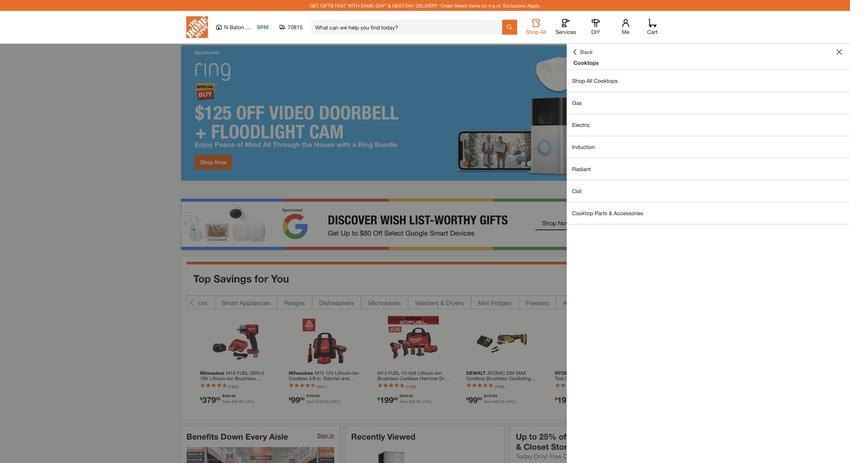 Task type: describe. For each thing, give the bounding box(es) containing it.
199 inside '$ 99 00 $ 199 . 00 save $ 100 . 00 ( 50 %)'
[[309, 394, 315, 399]]

dryers
[[446, 299, 464, 307]]

save for $ 199 00 $ 229 . 00 save $ 30 . 00 ( 13 %)
[[400, 400, 409, 404]]

3/8
[[309, 376, 316, 382]]

00 left 429
[[216, 396, 221, 401]]

) for $ 379 00 $ 429 . 00 save $ 50 . 00 ( 12 %)
[[238, 385, 239, 389]]

the home depot logo image
[[186, 16, 208, 38]]

m12 fuel 12-volt lithium-ion brushless cordless hammer drill and impact driver combo kit w/2 batteries and bag (2-tool) image
[[388, 316, 439, 367]]

with inside m12 12v lithium-ion cordless 3/8 in. ratchet and screwdriver combo kit (2-tool) with battery, charger, tool bag
[[289, 387, 298, 392]]

hammer
[[420, 376, 439, 382]]

one+ 18v cordless 6-tool combo kit with 1.5 ah battery, 4.0 ah battery, and charger image
[[566, 316, 617, 367]]

( 1999 )
[[495, 385, 505, 389]]

shop for shop all
[[526, 29, 539, 35]]

& right day*
[[388, 3, 391, 8]]

mini fridges
[[479, 299, 512, 307]]

by
[[482, 3, 488, 8]]

1 milwaukee from the left
[[200, 370, 225, 376]]

13
[[423, 400, 428, 404]]

kit inside m12 12v lithium-ion cordless 3/8 in. ratchet and screwdriver combo kit (2-tool) with battery, charger, tool bag
[[333, 381, 339, 387]]

gas link
[[567, 92, 851, 114]]

bag for (2-
[[346, 387, 355, 392]]

1 horizontal spatial ah
[[608, 376, 614, 382]]

45
[[508, 400, 512, 404]]

p.m.
[[493, 3, 502, 8]]

parts for cooktop
[[595, 210, 608, 216]]

80
[[496, 400, 500, 404]]

brushless inside atomic 20v max cordless brushless oscillating multi tool with (1) 20v 2.0ah battery and charger
[[487, 376, 508, 382]]

top
[[193, 273, 211, 285]]

( 2921 )
[[317, 385, 327, 389]]

combo inside m12 12v lithium-ion cordless 3/8 in. ratchet and screwdriver combo kit (2-tool) with battery, charger, tool bag
[[316, 381, 331, 387]]

00 right 429
[[232, 394, 236, 399]]

$ 379 00 $ 429 . 00 save $ 50 . 00 ( 12 %)
[[200, 394, 254, 405]]

0 vertical spatial cooktops
[[574, 59, 599, 66]]

combo inside one+ 18v cordless 6- tool combo kit with 1.5 ah battery, 4.0 ah battery, and charger
[[566, 376, 581, 382]]

1465
[[229, 385, 238, 389]]

2.0ah
[[515, 381, 527, 387]]

fuel
[[389, 370, 400, 376]]

$ 199 00 $ 229 . 00 save $ 30 . 00 ( 13 %)
[[378, 394, 432, 405]]

70815
[[288, 24, 303, 30]]

cooktop parts & accessories link
[[567, 202, 851, 224]]

sign
[[318, 432, 329, 439]]

m12 fuel 12-volt lithium-ion brushless cordless hammer drill and impact driver combo kit w/2 batteries and bag (2-tool) link
[[378, 370, 450, 392]]

ion inside m12 12v lithium-ion cordless 3/8 in. ratchet and screwdriver combo kit (2-tool) with battery, charger, tool bag
[[353, 370, 360, 376]]

washers
[[416, 299, 439, 307]]

00 left 229
[[394, 396, 398, 401]]

shop all cooktops
[[573, 77, 618, 84]]

179
[[486, 394, 493, 399]]

fast
[[335, 3, 347, 8]]

tool inside atomic 20v max cordless brushless oscillating multi tool with (1) 20v 2.0ah battery and charger
[[478, 381, 487, 387]]

& inside washers & dryers button
[[441, 299, 445, 307]]

radiant
[[573, 166, 591, 172]]

0 vertical spatial select
[[455, 3, 468, 8]]

1.5
[[600, 376, 607, 382]]

impact
[[387, 381, 402, 387]]

00 up 30
[[409, 394, 414, 399]]

12v
[[326, 370, 334, 376]]

199 for $ 199 00 $ 229 . 00 save $ 30 . 00 ( 13 %)
[[380, 395, 394, 405]]

1999
[[496, 385, 504, 389]]

6 / 15 image
[[644, 383, 670, 388]]

cordless inside atomic 20v max cordless brushless oscillating multi tool with (1) 20v 2.0ah battery and charger
[[467, 376, 486, 382]]

$ 199
[[556, 395, 571, 405]]

you
[[271, 273, 289, 285]]

9pm
[[257, 24, 269, 30]]

atomic 20v max cordless brushless oscillating multi tool with (1) 20v 2.0ah battery and charger
[[467, 370, 531, 392]]

viewed
[[388, 432, 416, 442]]

feedback link image
[[842, 115, 851, 152]]

shop all
[[526, 29, 547, 35]]

2 horizontal spatial battery,
[[588, 381, 605, 387]]

all for shop all
[[541, 29, 547, 35]]

%) for $ 199 00 $ 229 . 00 save $ 30 . 00 ( 13 %)
[[428, 400, 432, 404]]

services button
[[556, 19, 577, 35]]

appliances
[[240, 299, 270, 307]]

gifts
[[321, 3, 334, 8]]

dishwashers
[[320, 299, 354, 307]]

appliance parts
[[564, 299, 607, 307]]

back
[[581, 49, 593, 55]]

all for shop all cooktops
[[587, 77, 593, 84]]

m18 fuel gen-2 18v lithium-ion brushless cordless mid torque 1/2 in. impact wrench f ring w/5.0ah starter kit image
[[211, 316, 262, 367]]

( inside $ 199 00 $ 229 . 00 save $ 30 . 00 ( 13 %)
[[422, 400, 423, 404]]

00 up 80
[[494, 394, 498, 399]]

00 left 179
[[478, 396, 483, 401]]

cooktops inside 'menu'
[[595, 77, 618, 84]]

appliance
[[564, 299, 591, 307]]

with inside atomic 20v max cordless brushless oscillating multi tool with (1) 20v 2.0ah battery and charger
[[489, 381, 497, 387]]

with inside one+ 18v cordless 6- tool combo kit with 1.5 ah battery, 4.0 ah battery, and charger
[[590, 376, 599, 382]]

cart link
[[646, 19, 661, 35]]

get
[[310, 3, 319, 8]]

rouge
[[246, 24, 262, 30]]

diy button
[[586, 19, 607, 35]]

down
[[221, 432, 243, 442]]

for
[[255, 273, 268, 285]]

top savings for you
[[193, 273, 289, 285]]

%) for $ 99 00 $ 179 . 00 save $ 80 . 00 ( 45 %)
[[512, 400, 516, 404]]

%) for $ 379 00 $ 429 . 00 save $ 50 . 00 ( 12 %)
[[250, 400, 254, 404]]

delivery
[[416, 3, 438, 8]]

lithium- inside m12 fuel 12-volt lithium-ion brushless cordless hammer drill and impact driver combo kit w/2 batteries and bag (2-tool)
[[418, 370, 436, 376]]

ion inside m12 fuel 12-volt lithium-ion brushless cordless hammer drill and impact driver combo kit w/2 batteries and bag (2-tool)
[[436, 370, 442, 376]]

gas
[[573, 100, 583, 106]]

garage
[[598, 432, 627, 442]]

every
[[246, 432, 267, 442]]

$ 99 00 $ 179 . 00 save $ 80 . 00 ( 45 %)
[[467, 394, 516, 405]]

m12 fuel 12-volt lithium-ion brushless cordless hammer drill and impact driver combo kit w/2 batteries and bag (2-tool)
[[378, 370, 449, 392]]

parts for appliance
[[593, 299, 607, 307]]

) for $ 99 00 $ 199 . 00 save $ 100 . 00 ( 50 %)
[[327, 385, 327, 389]]

0 horizontal spatial ah
[[581, 381, 587, 387]]

recently
[[352, 432, 386, 442]]

m12 for brushless
[[378, 370, 387, 376]]

max
[[517, 370, 527, 376]]

coil link
[[567, 180, 851, 202]]

50 inside $ 379 00 $ 429 . 00 save $ 50 . 00 ( 12 %)
[[234, 400, 238, 404]]

$ inside $ 199
[[556, 396, 558, 401]]

recently viewed
[[352, 432, 416, 442]]

me
[[622, 29, 630, 35]]

battery
[[467, 387, 482, 392]]

sign in card banner image
[[187, 447, 335, 463]]

and inside one+ 18v cordless 6- tool combo kit with 1.5 ah battery, 4.0 ah battery, and charger
[[606, 381, 614, 387]]

up to 25% off select garage & closet storage solutions today only! free delivery
[[516, 432, 627, 460]]

day*
[[376, 3, 387, 8]]

microwaves
[[369, 299, 401, 307]]

drill
[[440, 376, 448, 382]]

charger,
[[317, 387, 335, 392]]

induction
[[573, 144, 595, 150]]

save for $ 379 00 $ 429 . 00 save $ 50 . 00 ( 12 %)
[[222, 400, 231, 404]]

tool) inside m12 fuel 12-volt lithium-ion brushless cordless hammer drill and impact driver combo kit w/2 batteries and bag (2-tool)
[[423, 387, 433, 392]]

save for $ 99 00 $ 199 . 00 save $ 100 . 00 ( 50 %)
[[307, 400, 315, 404]]

select inside up to 25% off select garage & closet storage solutions today only! free delivery
[[572, 432, 596, 442]]

100
[[318, 400, 325, 404]]

charger inside atomic 20v max cordless brushless oscillating multi tool with (1) 20v 2.0ah battery and charger
[[493, 387, 510, 392]]

kit inside m12 fuel 12-volt lithium-ion brushless cordless hammer drill and impact driver combo kit w/2 batteries and bag (2-tool)
[[434, 381, 440, 387]]

) for $ 199 00 $ 229 . 00 save $ 30 . 00 ( 13 %)
[[415, 385, 416, 389]]

ryobi
[[556, 370, 570, 376]]



Task type: locate. For each thing, give the bounding box(es) containing it.
(2- inside m12 fuel 12-volt lithium-ion brushless cordless hammer drill and impact driver combo kit w/2 batteries and bag (2-tool)
[[417, 387, 423, 392]]

20v right (1)
[[505, 381, 513, 387]]

multi
[[467, 381, 477, 387]]

in
[[330, 432, 335, 439]]

1 ion from the left
[[353, 370, 360, 376]]

199 for $ 199
[[558, 395, 571, 405]]

199 inside $ 199 00 $ 229 . 00 save $ 30 . 00 ( 13 %)
[[380, 395, 394, 405]]

with
[[348, 3, 360, 8]]

0 horizontal spatial bag
[[346, 387, 355, 392]]

1 horizontal spatial bag
[[408, 387, 416, 392]]

0 vertical spatial 20v
[[507, 370, 515, 376]]

3 %) from the left
[[428, 400, 432, 404]]

0 horizontal spatial 99
[[291, 395, 300, 405]]

fridges
[[492, 299, 512, 307]]

0 horizontal spatial kit
[[333, 381, 339, 387]]

(2- right ( 1146 )
[[417, 387, 423, 392]]

6 / 15 group
[[641, 316, 720, 416]]

tool down ratchet
[[336, 387, 345, 392]]

0 vertical spatial shop
[[526, 29, 539, 35]]

0 horizontal spatial m12
[[315, 370, 325, 376]]

driver
[[403, 381, 416, 387]]

ion right ratchet
[[353, 370, 360, 376]]

kit down 12v
[[333, 381, 339, 387]]

1 horizontal spatial 50
[[332, 400, 336, 404]]

get gifts fast with same-day* & next-day delivery *order select items by 4 p.m. exclusions apply.
[[310, 3, 541, 8]]

menu
[[567, 70, 851, 225]]

today only!
[[516, 453, 548, 460]]

( inside $ 379 00 $ 429 . 00 save $ 50 . 00 ( 12 %)
[[244, 400, 246, 404]]

1 %) from the left
[[250, 400, 254, 404]]

select left items
[[455, 3, 468, 8]]

ranges
[[285, 299, 305, 307]]

0 horizontal spatial charger
[[493, 387, 510, 392]]

(2- right charger,
[[340, 381, 346, 387]]

free delivery
[[550, 453, 586, 460]]

00 right 80
[[501, 400, 505, 404]]

1 horizontal spatial all
[[587, 77, 593, 84]]

1 m12 from the left
[[315, 370, 325, 376]]

1 horizontal spatial with
[[489, 381, 497, 387]]

refrigerators button
[[165, 296, 215, 309]]

6-
[[616, 370, 621, 376]]

brushless up ( 1999 )
[[487, 376, 508, 382]]

save inside $ 99 00 $ 179 . 00 save $ 80 . 00 ( 45 %)
[[484, 400, 493, 404]]

combo inside m12 fuel 12-volt lithium-ion brushless cordless hammer drill and impact driver combo kit w/2 batteries and bag (2-tool)
[[417, 381, 433, 387]]

7.1 cu. ft. top freezer refrigerator in stainless steel look image
[[360, 449, 424, 463]]

all inside shop all cooktops link
[[587, 77, 593, 84]]

1 horizontal spatial tool
[[478, 381, 487, 387]]

2 lithium- from the left
[[418, 370, 436, 376]]

1 lithium- from the left
[[335, 370, 353, 376]]

4 save from the left
[[484, 400, 493, 404]]

tool inside one+ 18v cordless 6- tool combo kit with 1.5 ah battery, 4.0 ah battery, and charger
[[556, 376, 564, 382]]

save inside $ 379 00 $ 429 . 00 save $ 50 . 00 ( 12 %)
[[222, 400, 231, 404]]

0 horizontal spatial with
[[289, 387, 298, 392]]

(2-
[[340, 381, 346, 387], [417, 387, 423, 392]]

with up '$ 99 00 $ 199 . 00 save $ 100 . 00 ( 50 %)'
[[289, 387, 298, 392]]

2 charger from the left
[[556, 387, 573, 392]]

1146
[[407, 385, 415, 389]]

1 vertical spatial all
[[587, 77, 593, 84]]

1 horizontal spatial battery,
[[556, 381, 572, 387]]

charger inside one+ 18v cordless 6- tool combo kit with 1.5 ah battery, 4.0 ah battery, and charger
[[556, 387, 573, 392]]

0 horizontal spatial select
[[455, 3, 468, 8]]

kit right 4.0
[[583, 376, 588, 382]]

0 horizontal spatial combo
[[316, 381, 331, 387]]

battery, down 18v
[[588, 381, 605, 387]]

%)
[[250, 400, 254, 404], [336, 400, 341, 404], [428, 400, 432, 404], [512, 400, 516, 404]]

30
[[412, 400, 416, 404]]

battery, down 3/8
[[299, 387, 316, 392]]

milwaukee up 379
[[200, 370, 225, 376]]

1 horizontal spatial brushless
[[487, 376, 508, 382]]

shop all button
[[526, 19, 547, 35]]

save left 100
[[307, 400, 315, 404]]

washers & dryers
[[416, 299, 464, 307]]

99 down screwdriver
[[291, 395, 300, 405]]

freezers button
[[519, 296, 557, 309]]

What can we help you find today? search field
[[316, 20, 502, 34]]

%) right 100
[[336, 400, 341, 404]]

1 horizontal spatial milwaukee
[[289, 370, 313, 376]]

save inside '$ 99 00 $ 199 . 00 save $ 100 . 00 ( 50 %)'
[[307, 400, 315, 404]]

shop for shop all cooktops
[[573, 77, 586, 84]]

ah right 4.0
[[581, 381, 587, 387]]

2 50 from the left
[[332, 400, 336, 404]]

0 horizontal spatial brushless
[[378, 376, 399, 382]]

1 horizontal spatial m12
[[378, 370, 387, 376]]

0 horizontal spatial tool
[[336, 387, 345, 392]]

1 horizontal spatial tool)
[[423, 387, 433, 392]]

screwdriver
[[289, 381, 314, 387]]

bag for driver
[[408, 387, 416, 392]]

tool) inside m12 12v lithium-ion cordless 3/8 in. ratchet and screwdriver combo kit (2-tool) with battery, charger, tool bag
[[346, 381, 356, 387]]

cordless inside m12 fuel 12-volt lithium-ion brushless cordless hammer drill and impact driver combo kit w/2 batteries and bag (2-tool)
[[400, 376, 419, 382]]

lithium- right volt
[[418, 370, 436, 376]]

1 horizontal spatial select
[[572, 432, 596, 442]]

20v left "max"
[[507, 370, 515, 376]]

with left (1)
[[489, 381, 497, 387]]

all down 'back' at top right
[[587, 77, 593, 84]]

1 horizontal spatial 99
[[469, 395, 478, 405]]

back button
[[573, 49, 593, 55]]

429
[[224, 394, 231, 399]]

( inside '$ 99 00 $ 199 . 00 save $ 100 . 00 ( 50 %)'
[[331, 400, 332, 404]]

0 horizontal spatial battery,
[[299, 387, 316, 392]]

3 ) from the left
[[415, 385, 416, 389]]

cordless
[[596, 370, 615, 376], [289, 376, 308, 382], [400, 376, 419, 382], [467, 376, 486, 382]]

parts inside button
[[593, 299, 607, 307]]

and inside m12 12v lithium-ion cordless 3/8 in. ratchet and screwdriver combo kit (2-tool) with battery, charger, tool bag
[[342, 376, 350, 382]]

and inside atomic 20v max cordless brushless oscillating multi tool with (1) 20v 2.0ah battery and charger
[[483, 387, 491, 392]]

4 %) from the left
[[512, 400, 516, 404]]

1 vertical spatial parts
[[593, 299, 607, 307]]

mini
[[479, 299, 490, 307]]

all inside "shop all" button
[[541, 29, 547, 35]]

save for $ 99 00 $ 179 . 00 save $ 80 . 00 ( 45 %)
[[484, 400, 493, 404]]

kit inside one+ 18v cordless 6- tool combo kit with 1.5 ah battery, 4.0 ah battery, and charger
[[583, 376, 588, 382]]

1 vertical spatial shop
[[573, 77, 586, 84]]

12
[[246, 400, 250, 404]]

1 horizontal spatial ion
[[436, 370, 442, 376]]

& inside cooktop parts & accessories link
[[610, 210, 613, 216]]

2 horizontal spatial combo
[[566, 376, 581, 382]]

in.
[[317, 376, 322, 382]]

lithium- inside m12 12v lithium-ion cordless 3/8 in. ratchet and screwdriver combo kit (2-tool) with battery, charger, tool bag
[[335, 370, 353, 376]]

%) for $ 99 00 $ 199 . 00 save $ 100 . 00 ( 50 %)
[[336, 400, 341, 404]]

ion up w/2
[[436, 370, 442, 376]]

1 vertical spatial cooktops
[[595, 77, 618, 84]]

12-
[[402, 370, 409, 376]]

& down up
[[516, 442, 522, 452]]

m12 left 12v
[[315, 370, 325, 376]]

save down 179
[[484, 400, 493, 404]]

same-
[[361, 3, 376, 8]]

benefits
[[187, 432, 219, 442]]

0 vertical spatial parts
[[595, 210, 608, 216]]

%) inside $ 99 00 $ 179 . 00 save $ 80 . 00 ( 45 %)
[[512, 400, 516, 404]]

save inside $ 199 00 $ 229 . 00 save $ 30 . 00 ( 13 %)
[[400, 400, 409, 404]]

1 charger from the left
[[493, 387, 510, 392]]

closet
[[524, 442, 549, 452]]

& inside up to 25% off select garage & closet storage solutions today only! free delivery
[[516, 442, 522, 452]]

back arrow image
[[190, 299, 195, 306]]

%) inside $ 199 00 $ 229 . 00 save $ 30 . 00 ( 13 %)
[[428, 400, 432, 404]]

refrigerators
[[172, 299, 208, 307]]

) for $ 99 00 $ 179 . 00 save $ 80 . 00 ( 45 %)
[[504, 385, 505, 389]]

kit
[[583, 376, 588, 382], [333, 381, 339, 387], [434, 381, 440, 387]]

00 up 100
[[316, 394, 320, 399]]

save down 229
[[400, 400, 409, 404]]

2 horizontal spatial tool
[[556, 376, 564, 382]]

all left services
[[541, 29, 547, 35]]

me button
[[615, 19, 637, 35]]

1 horizontal spatial (2-
[[417, 387, 423, 392]]

parts right cooktop
[[595, 210, 608, 216]]

( 1465 )
[[228, 385, 239, 389]]

1 horizontal spatial shop
[[573, 77, 586, 84]]

4.0
[[573, 381, 580, 387]]

milwaukee up screwdriver
[[289, 370, 313, 376]]

milwaukee
[[200, 370, 225, 376], [289, 370, 313, 376]]

0 horizontal spatial shop
[[526, 29, 539, 35]]

shop up gas
[[573, 77, 586, 84]]

2 horizontal spatial kit
[[583, 376, 588, 382]]

0 horizontal spatial 199
[[309, 394, 315, 399]]

w/2
[[441, 381, 449, 387]]

0 horizontal spatial milwaukee
[[200, 370, 225, 376]]

charger up 80
[[493, 387, 510, 392]]

199
[[309, 394, 315, 399], [380, 395, 394, 405], [558, 395, 571, 405]]

storage
[[552, 442, 582, 452]]

with left 1.5
[[590, 376, 599, 382]]

drawer close image
[[837, 49, 843, 55]]

coil
[[573, 188, 582, 194]]

4 ) from the left
[[504, 385, 505, 389]]

exclusions
[[504, 3, 527, 8]]

ah right 1.5
[[608, 376, 614, 382]]

2 %) from the left
[[336, 400, 341, 404]]

(
[[228, 385, 229, 389], [317, 385, 318, 389], [406, 385, 407, 389], [495, 385, 496, 389], [244, 400, 246, 404], [331, 400, 332, 404], [422, 400, 423, 404], [506, 400, 508, 404]]

&
[[388, 3, 391, 8], [610, 210, 613, 216], [441, 299, 445, 307], [516, 442, 522, 452]]

1 99 from the left
[[291, 395, 300, 405]]

appliance parts button
[[557, 296, 614, 309]]

kit left w/2
[[434, 381, 440, 387]]

1 50 from the left
[[234, 400, 238, 404]]

2 ion from the left
[[436, 370, 442, 376]]

1 horizontal spatial kit
[[434, 381, 440, 387]]

1 brushless from the left
[[378, 376, 399, 382]]

all
[[541, 29, 547, 35], [587, 77, 593, 84]]

%) inside '$ 99 00 $ 199 . 00 save $ 100 . 00 ( 50 %)'
[[336, 400, 341, 404]]

save
[[222, 400, 231, 404], [307, 400, 315, 404], [400, 400, 409, 404], [484, 400, 493, 404]]

charger up $ 199
[[556, 387, 573, 392]]

oscillating
[[509, 376, 531, 382]]

%) right 30
[[428, 400, 432, 404]]

& left accessories
[[610, 210, 613, 216]]

2 horizontal spatial with
[[590, 376, 599, 382]]

2 milwaukee from the left
[[289, 370, 313, 376]]

menu containing shop all cooktops
[[567, 70, 851, 225]]

1 horizontal spatial combo
[[417, 381, 433, 387]]

2 99 from the left
[[469, 395, 478, 405]]

shop down apply.
[[526, 29, 539, 35]]

tool right multi
[[478, 381, 487, 387]]

m12 left fuel
[[378, 370, 387, 376]]

day
[[406, 3, 415, 8]]

brushless up batteries
[[378, 376, 399, 382]]

freezers
[[526, 299, 550, 307]]

battery, inside m12 12v lithium-ion cordless 3/8 in. ratchet and screwdriver combo kit (2-tool) with battery, charger, tool bag
[[299, 387, 316, 392]]

m12 12v lithium-ion cordless 3/8 in. ratchet and screwdriver combo kit (2-tool) with battery, charger, tool bag
[[289, 370, 360, 392]]

m12 for in.
[[315, 370, 325, 376]]

0 horizontal spatial tool)
[[346, 381, 356, 387]]

99 inside $ 99 00 $ 179 . 00 save $ 80 . 00 ( 45 %)
[[469, 395, 478, 405]]

sign in
[[318, 432, 335, 439]]

99 inside '$ 99 00 $ 199 . 00 save $ 100 . 00 ( 50 %)'
[[291, 395, 300, 405]]

atomic
[[488, 370, 506, 376]]

batteries
[[378, 387, 397, 392]]

00 right 100
[[326, 400, 330, 404]]

70815 button
[[280, 24, 303, 31]]

atomic 20v max cordless brushless oscillating multi tool with (1) 20v 2.0ah battery and charger image
[[477, 316, 528, 367]]

induction link
[[567, 136, 851, 158]]

2 save from the left
[[307, 400, 315, 404]]

1 vertical spatial 20v
[[505, 381, 513, 387]]

1 horizontal spatial charger
[[556, 387, 573, 392]]

99 for m12 12v lithium-ion cordless 3/8 in. ratchet and screwdriver combo kit (2-tool) with battery, charger, tool bag
[[291, 395, 300, 405]]

m12 inside m12 12v lithium-ion cordless 3/8 in. ratchet and screwdriver combo kit (2-tool) with battery, charger, tool bag
[[315, 370, 325, 376]]

shop inside button
[[526, 29, 539, 35]]

00 down screwdriver
[[300, 396, 305, 401]]

savings
[[214, 273, 252, 285]]

99 for atomic 20v max cordless brushless oscillating multi tool with (1) 20v 2.0ah battery and charger
[[469, 395, 478, 405]]

cordless inside one+ 18v cordless 6- tool combo kit with 1.5 ah battery, 4.0 ah battery, and charger
[[596, 370, 615, 376]]

n baton rouge
[[224, 24, 262, 30]]

cordless inside m12 12v lithium-ion cordless 3/8 in. ratchet and screwdriver combo kit (2-tool) with battery, charger, tool bag
[[289, 376, 308, 382]]

one+
[[572, 370, 585, 376]]

99 down battery
[[469, 395, 478, 405]]

ion
[[353, 370, 360, 376], [436, 370, 442, 376]]

1 horizontal spatial 199
[[380, 395, 394, 405]]

smart
[[222, 299, 238, 307]]

m12 inside m12 fuel 12-volt lithium-ion brushless cordless hammer drill and impact driver combo kit w/2 batteries and bag (2-tool)
[[378, 370, 387, 376]]

( inside $ 99 00 $ 179 . 00 save $ 80 . 00 ( 45 %)
[[506, 400, 508, 404]]

3 save from the left
[[400, 400, 409, 404]]

%) right 80
[[512, 400, 516, 404]]

(2- inside m12 12v lithium-ion cordless 3/8 in. ratchet and screwdriver combo kit (2-tool) with battery, charger, tool bag
[[340, 381, 346, 387]]

0 horizontal spatial 50
[[234, 400, 238, 404]]

parts right appliance
[[593, 299, 607, 307]]

(1)
[[499, 381, 504, 387]]

2 brushless from the left
[[487, 376, 508, 382]]

1 vertical spatial select
[[572, 432, 596, 442]]

parts inside 'menu'
[[595, 210, 608, 216]]

379
[[203, 395, 216, 405]]

00 left 12
[[239, 400, 243, 404]]

ratchet
[[324, 376, 340, 382]]

& left dryers
[[441, 299, 445, 307]]

dishwashers button
[[312, 296, 362, 309]]

bag inside m12 fuel 12-volt lithium-ion brushless cordless hammer drill and impact driver combo kit w/2 batteries and bag (2-tool)
[[408, 387, 416, 392]]

tool left 4.0
[[556, 376, 564, 382]]

00 right 30
[[417, 400, 421, 404]]

save down 429
[[222, 400, 231, 404]]

milwaukee link
[[200, 370, 272, 398]]

services
[[556, 29, 577, 35]]

cart
[[648, 29, 658, 35]]

0 horizontal spatial all
[[541, 29, 547, 35]]

0 horizontal spatial (2-
[[340, 381, 346, 387]]

select right the 'off'
[[572, 432, 596, 442]]

1 save from the left
[[222, 400, 231, 404]]

2 horizontal spatial 199
[[558, 395, 571, 405]]

0 horizontal spatial lithium-
[[335, 370, 353, 376]]

50 right 100
[[332, 400, 336, 404]]

tool inside m12 12v lithium-ion cordless 3/8 in. ratchet and screwdriver combo kit (2-tool) with battery, charger, tool bag
[[336, 387, 345, 392]]

select
[[455, 3, 468, 8], [572, 432, 596, 442]]

lithium- right 12v
[[335, 370, 353, 376]]

1 bag from the left
[[346, 387, 355, 392]]

0 vertical spatial all
[[541, 29, 547, 35]]

1 horizontal spatial lithium-
[[418, 370, 436, 376]]

0 horizontal spatial ion
[[353, 370, 360, 376]]

tool) down hammer at the bottom of the page
[[423, 387, 433, 392]]

50 left 12
[[234, 400, 238, 404]]

2 ) from the left
[[327, 385, 327, 389]]

50 inside '$ 99 00 $ 199 . 00 save $ 100 . 00 ( 50 %)'
[[332, 400, 336, 404]]

%) inside $ 379 00 $ 429 . 00 save $ 50 . 00 ( 12 %)
[[250, 400, 254, 404]]

brushless inside m12 fuel 12-volt lithium-ion brushless cordless hammer drill and impact driver combo kit w/2 batteries and bag (2-tool)
[[378, 376, 399, 382]]

1 ) from the left
[[238, 385, 239, 389]]

bag inside m12 12v lithium-ion cordless 3/8 in. ratchet and screwdriver combo kit (2-tool) with battery, charger, tool bag
[[346, 387, 355, 392]]

18v
[[586, 370, 595, 376]]

2 m12 from the left
[[378, 370, 387, 376]]

ranges button
[[277, 296, 312, 309]]

2 bag from the left
[[408, 387, 416, 392]]

m12 12v lithium-ion cordless 3/8 in. ratchet and screwdriver combo kit (2-tool) with battery, charger, tool bag image
[[299, 316, 351, 367]]

$ 99 00 $ 199 . 00 save $ 100 . 00 ( 50 %)
[[289, 394, 341, 405]]

battery, down ryobi
[[556, 381, 572, 387]]

%) down milwaukee link
[[250, 400, 254, 404]]

tool) right ratchet
[[346, 381, 356, 387]]

smart appliances button
[[215, 296, 277, 309]]

off
[[559, 432, 570, 442]]



Task type: vqa. For each thing, say whether or not it's contained in the screenshot.
Bag corresponding to (2-
yes



